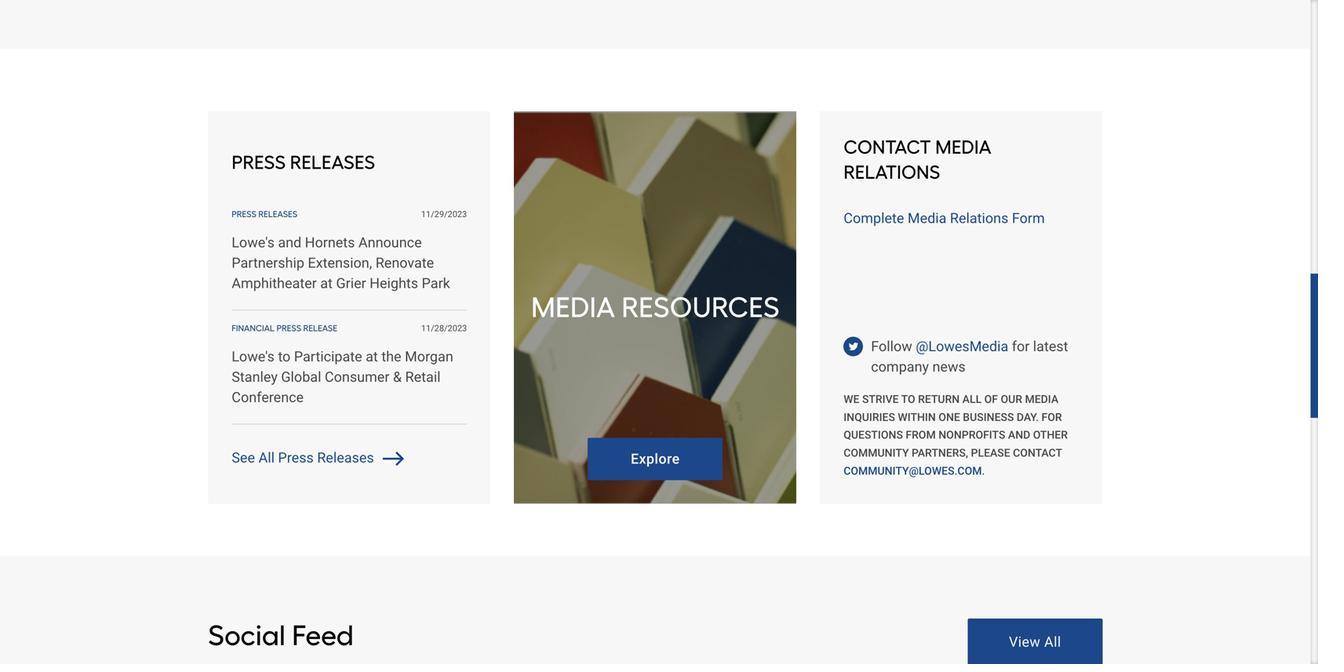 Task type: vqa. For each thing, say whether or not it's contained in the screenshot.
bottommost Investors Link
no



Task type: describe. For each thing, give the bounding box(es) containing it.
financial press release link
[[232, 323, 337, 334]]

lowe's to participate at the morgan stanley global consumer & retail conference
[[232, 349, 453, 406]]

financial press release
[[232, 323, 337, 334]]

1 vertical spatial press
[[277, 323, 301, 334]]

to inside 'lowe's to participate at the morgan stanley global consumer & retail conference'
[[278, 349, 291, 365]]

announce
[[359, 235, 422, 251]]

resources
[[622, 291, 780, 324]]

consumer
[[325, 369, 390, 386]]

we strive to return all of our media inquiries within one business day. for questions from nonprofits and other community partners, please contact community@lowes.com.
[[844, 393, 1068, 478]]

press
[[232, 151, 286, 174]]

from
[[906, 429, 936, 442]]

all for see
[[259, 450, 275, 466]]

for
[[1012, 339, 1030, 355]]

and inside lowe's and hornets announce partnership extension, renovate amphitheater at grier heights park
[[278, 235, 301, 251]]

follow
[[871, 339, 912, 355]]

retail
[[405, 369, 441, 386]]

at inside lowe's and hornets announce partnership extension, renovate amphitheater at grier heights park
[[320, 275, 333, 292]]

2 vertical spatial press
[[278, 450, 314, 466]]

contact
[[1013, 447, 1062, 460]]

0 vertical spatial press
[[232, 209, 256, 220]]

one
[[939, 411, 960, 424]]

view
[[1009, 634, 1041, 651]]

press releases
[[232, 151, 375, 174]]

see all press releases link
[[232, 447, 404, 469]]

social feed
[[208, 619, 354, 653]]

nonprofits
[[939, 429, 1005, 442]]

conference
[[232, 390, 304, 406]]

see
[[232, 450, 255, 466]]

1 vertical spatial media
[[531, 291, 615, 324]]

lowe's for lowe's to participate at the morgan stanley global consumer & retail conference
[[232, 349, 275, 365]]

all
[[963, 393, 982, 406]]

community@lowes.com. link
[[844, 465, 985, 478]]

all for view
[[1044, 634, 1061, 651]]

financial
[[232, 323, 275, 334]]

contact
[[844, 136, 931, 159]]

renovate
[[376, 255, 434, 272]]

complete
[[844, 210, 904, 227]]

inquiries
[[844, 411, 895, 424]]

partners,
[[912, 447, 968, 460]]

lowe's and hornets announce partnership extension, renovate amphitheater at grier heights park link
[[232, 235, 450, 292]]

global
[[281, 369, 321, 386]]

view all link
[[968, 619, 1103, 665]]

press releases
[[232, 209, 297, 220]]

latest
[[1033, 339, 1068, 355]]

strive
[[862, 393, 899, 406]]

news
[[933, 359, 966, 375]]

form
[[1012, 210, 1045, 227]]

relations
[[950, 210, 1009, 227]]

and inside we strive to return all of our media inquiries within one business day. for questions from nonprofits and other community partners, please contact community@lowes.com.
[[1008, 429, 1031, 442]]



Task type: locate. For each thing, give the bounding box(es) containing it.
0 vertical spatial to
[[278, 349, 291, 365]]

return
[[918, 393, 960, 406]]

media
[[1025, 393, 1059, 406]]

for
[[1042, 411, 1062, 424]]

to up 'global'
[[278, 349, 291, 365]]

amphitheater
[[232, 275, 317, 292]]

1 vertical spatial lowe's
[[232, 349, 275, 365]]

stanley
[[232, 369, 278, 386]]

0 vertical spatial lowe's
[[232, 235, 275, 251]]

we
[[844, 393, 860, 406]]

0 vertical spatial and
[[278, 235, 301, 251]]

community
[[844, 447, 909, 460]]

the
[[382, 349, 401, 365]]

lowe's up partnership
[[232, 235, 275, 251]]

community@lowes.com.
[[844, 465, 985, 478]]

0 horizontal spatial at
[[320, 275, 333, 292]]

company
[[871, 359, 929, 375]]

for latest company news
[[871, 339, 1068, 375]]

11/28/2023
[[421, 324, 467, 333]]

1 vertical spatial at
[[366, 349, 378, 365]]

media
[[935, 136, 991, 159]]

0 horizontal spatial releases
[[258, 209, 297, 220]]

1 lowe's from the top
[[232, 235, 275, 251]]

hornets
[[305, 235, 355, 251]]

lowe's inside 'lowe's to participate at the morgan stanley global consumer & retail conference'
[[232, 349, 275, 365]]

11/29/2023
[[421, 209, 467, 219]]

lowe's inside lowe's and hornets announce partnership extension, renovate amphitheater at grier heights park
[[232, 235, 275, 251]]

please
[[971, 447, 1010, 460]]

0 horizontal spatial all
[[259, 450, 275, 466]]

and down 'day.'
[[1008, 429, 1031, 442]]

to up the within
[[901, 393, 915, 406]]

0 horizontal spatial to
[[278, 349, 291, 365]]

1 horizontal spatial media
[[908, 210, 947, 227]]

business
[[963, 411, 1014, 424]]

contact media relations
[[844, 136, 991, 184]]

explore
[[631, 451, 680, 468]]

0 vertical spatial all
[[259, 450, 275, 466]]

and
[[278, 235, 301, 251], [1008, 429, 1031, 442]]

1 vertical spatial all
[[1044, 634, 1061, 651]]

0 horizontal spatial and
[[278, 235, 301, 251]]

1 horizontal spatial at
[[366, 349, 378, 365]]

1 vertical spatial to
[[901, 393, 915, 406]]

of
[[984, 393, 998, 406]]

at inside 'lowe's to participate at the morgan stanley global consumer & retail conference'
[[366, 349, 378, 365]]

releases
[[258, 209, 297, 220], [317, 450, 374, 466]]

questions
[[844, 429, 903, 442]]

see all press releases
[[232, 450, 374, 466]]

other
[[1033, 429, 1068, 442]]

media
[[908, 210, 947, 227], [531, 291, 615, 324]]

0 vertical spatial media
[[908, 210, 947, 227]]

park
[[422, 275, 450, 292]]

complete media relations form
[[844, 210, 1045, 227]]

all right see
[[259, 450, 275, 466]]

1 horizontal spatial all
[[1044, 634, 1061, 651]]

follow @lowesmedia
[[871, 339, 1009, 355]]

view all
[[1009, 634, 1061, 651]]

heights
[[370, 275, 418, 292]]

press releases link
[[232, 209, 297, 220]]

all right "view"
[[1044, 634, 1061, 651]]

and up partnership
[[278, 235, 301, 251]]

1 horizontal spatial and
[[1008, 429, 1031, 442]]

0 vertical spatial releases
[[258, 209, 297, 220]]

participate
[[294, 349, 362, 365]]

press left release
[[277, 323, 301, 334]]

1 horizontal spatial to
[[901, 393, 915, 406]]

lowe's to participate at the morgan stanley global consumer & retail conference link
[[232, 349, 453, 406]]

complete media relations form link
[[844, 210, 1045, 227]]

extension,
[[308, 255, 372, 272]]

all
[[259, 450, 275, 466], [1044, 634, 1061, 651]]

conatct icon image
[[844, 337, 863, 357]]

social
[[208, 619, 286, 653]]

to inside we strive to return all of our media inquiries within one business day. for questions from nonprofits and other community partners, please contact community@lowes.com.
[[901, 393, 915, 406]]

day.
[[1017, 411, 1039, 424]]

explore link
[[588, 438, 723, 481]]

lowe's up "stanley"
[[232, 349, 275, 365]]

1 vertical spatial releases
[[317, 450, 374, 466]]

media resources
[[531, 291, 780, 324]]

0 horizontal spatial media
[[531, 291, 615, 324]]

press right see
[[278, 450, 314, 466]]

relations
[[844, 161, 940, 184]]

at down extension,
[[320, 275, 333, 292]]

1 horizontal spatial releases
[[317, 450, 374, 466]]

releases
[[290, 151, 375, 174]]

morgan
[[405, 349, 453, 365]]

grier
[[336, 275, 366, 292]]

1 vertical spatial and
[[1008, 429, 1031, 442]]

partnership
[[232, 255, 304, 272]]

2 lowe's from the top
[[232, 349, 275, 365]]

press down press
[[232, 209, 256, 220]]

release
[[303, 323, 337, 334]]

0 vertical spatial at
[[320, 275, 333, 292]]

press
[[232, 209, 256, 220], [277, 323, 301, 334], [278, 450, 314, 466]]

lowe's and hornets announce partnership extension, renovate amphitheater at grier heights park
[[232, 235, 450, 292]]

feed
[[292, 619, 354, 653]]

at
[[320, 275, 333, 292], [366, 349, 378, 365]]

to
[[278, 349, 291, 365], [901, 393, 915, 406]]

lowe's
[[232, 235, 275, 251], [232, 349, 275, 365]]

@lowesmedia
[[916, 339, 1009, 355]]

lowe's for lowe's and hornets announce partnership extension, renovate amphitheater at grier heights park
[[232, 235, 275, 251]]

our
[[1001, 393, 1022, 406]]

at left the
[[366, 349, 378, 365]]

&
[[393, 369, 402, 386]]

within
[[898, 411, 936, 424]]

@lowesmedia link
[[916, 339, 1009, 355]]



